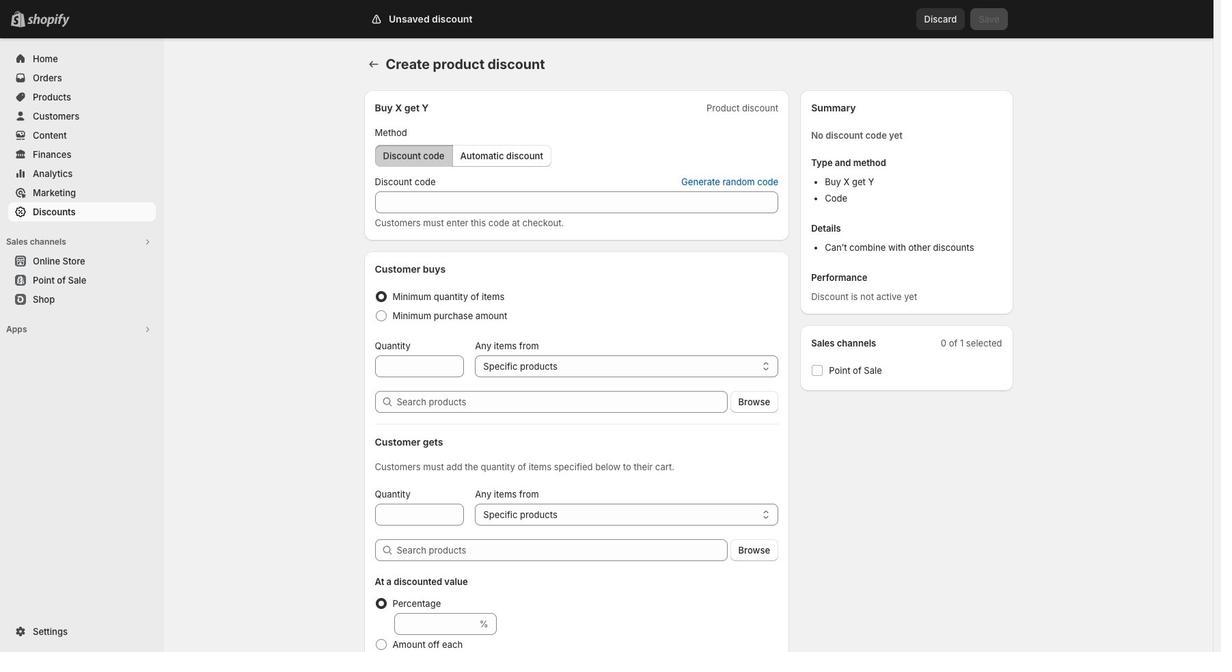 Task type: vqa. For each thing, say whether or not it's contained in the screenshot.
AND to the middle
no



Task type: locate. For each thing, give the bounding box(es) containing it.
None text field
[[375, 504, 464, 526], [394, 613, 477, 635], [375, 504, 464, 526], [394, 613, 477, 635]]

None text field
[[375, 191, 779, 213], [375, 356, 464, 377], [375, 191, 779, 213], [375, 356, 464, 377]]

shopify image
[[27, 14, 70, 27]]



Task type: describe. For each thing, give the bounding box(es) containing it.
Search products text field
[[397, 391, 728, 413]]

Search products text field
[[397, 540, 728, 561]]



